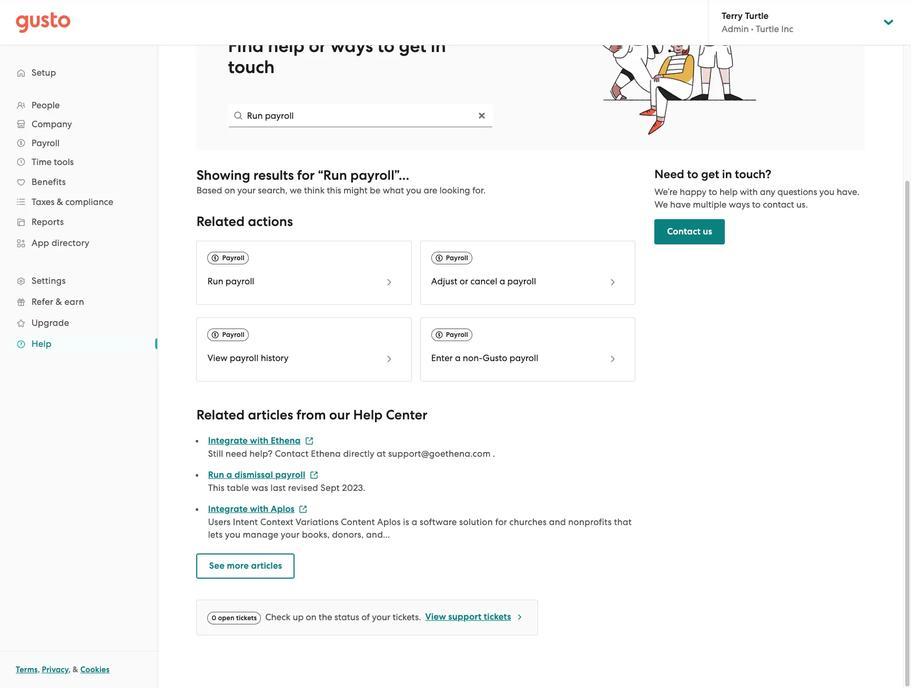 Task type: describe. For each thing, give the bounding box(es) containing it.
earn
[[64, 297, 84, 307]]

questions
[[778, 187, 817, 197]]

donors,
[[332, 530, 364, 540]]

integrate with aplos link
[[208, 504, 307, 515]]

think
[[304, 185, 325, 196]]

find help or ways to get in touch
[[228, 35, 446, 78]]

be
[[370, 185, 381, 196]]

cancel
[[470, 276, 497, 287]]

run for run payroll
[[207, 276, 223, 287]]

contact inside list
[[275, 449, 309, 459]]

see more articles
[[209, 561, 282, 572]]

tickets for view support tickets
[[484, 612, 511, 623]]

help link
[[11, 335, 147, 354]]

time tools
[[32, 157, 74, 167]]

touch
[[228, 56, 275, 78]]

with for aplos
[[250, 504, 269, 515]]

cookies
[[80, 665, 110, 675]]

opens in a new tab image for aplos
[[299, 505, 307, 514]]

privacy
[[42, 665, 68, 675]]

integrate with ethena link
[[208, 436, 313, 447]]

privacy link
[[42, 665, 68, 675]]

dismissal
[[234, 470, 273, 481]]

see more articles link
[[196, 554, 295, 579]]

reports
[[32, 217, 64, 227]]

us.
[[796, 199, 808, 210]]

in inside need to get in touch? we're happy to help with any questions you have. we have multiple ways to contact us.
[[722, 167, 732, 182]]

directly
[[343, 449, 375, 459]]

showing results for " run payroll "... based on your search, we think this might be what you are looking for.
[[196, 167, 486, 196]]

sept
[[321, 483, 340, 494]]

terms link
[[16, 665, 38, 675]]

1 vertical spatial articles
[[251, 561, 282, 572]]

integrate with aplos
[[208, 504, 295, 515]]

view for view support tickets
[[425, 612, 446, 623]]

inc
[[781, 24, 793, 34]]

view payroll history
[[207, 353, 289, 364]]

tickets.
[[393, 612, 421, 623]]

people
[[32, 100, 60, 110]]

0 horizontal spatial aplos
[[271, 504, 295, 515]]

showing
[[196, 167, 250, 184]]

based
[[196, 185, 222, 196]]

help?
[[249, 449, 273, 459]]

get inside 'find help or ways to get in touch'
[[399, 35, 427, 57]]

context
[[260, 517, 293, 528]]

integrate for integrate with aplos
[[208, 504, 248, 515]]

for inside users intent context variations content aplos  is a software solution for churches and nonprofits that lets you manage your books, donors, and...
[[495, 517, 507, 528]]

what
[[383, 185, 404, 196]]

books,
[[302, 530, 330, 540]]

software
[[420, 517, 457, 528]]

adjust or cancel a payroll
[[431, 276, 536, 287]]

status
[[334, 612, 359, 623]]

settings link
[[11, 271, 147, 290]]

lets
[[208, 530, 223, 540]]

open
[[218, 614, 234, 622]]

for.
[[472, 185, 486, 196]]

upgrade
[[32, 318, 69, 328]]

and...
[[366, 530, 390, 540]]

terms
[[16, 665, 38, 675]]

this
[[327, 185, 341, 196]]

this table was last revised sept 2023.
[[208, 483, 368, 494]]

1 , from the left
[[38, 665, 40, 675]]

cookies button
[[80, 664, 110, 677]]

multiple
[[693, 199, 727, 210]]

center
[[386, 407, 427, 424]]

1 horizontal spatial or
[[460, 276, 468, 287]]

refer & earn
[[32, 297, 84, 307]]

the
[[319, 612, 332, 623]]

or inside 'find help or ways to get in touch'
[[309, 35, 326, 57]]

benefits
[[32, 177, 66, 187]]

our
[[329, 407, 350, 424]]

gusto navigation element
[[0, 45, 157, 371]]

your inside showing results for " run payroll "... based on your search, we think this might be what you are looking for.
[[237, 185, 256, 196]]

need
[[226, 449, 247, 459]]

a right the cancel
[[500, 276, 505, 287]]

this
[[208, 483, 225, 494]]

need to get in touch? we're happy to help with any questions you have. we have multiple ways to contact us.
[[655, 167, 860, 210]]

support@goethena.com
[[388, 449, 491, 459]]

2 , from the left
[[68, 665, 71, 675]]

payroll for view payroll history
[[222, 331, 244, 339]]

last
[[271, 483, 286, 494]]

related for related articles from our help center
[[196, 407, 245, 424]]

a up table
[[226, 470, 232, 481]]

touch?
[[735, 167, 771, 182]]

at
[[377, 449, 386, 459]]

payroll for adjust or cancel a payroll
[[446, 254, 468, 262]]

home image
[[16, 12, 70, 33]]

integrate for integrate with ethena
[[208, 436, 248, 447]]

& for earn
[[56, 297, 62, 307]]

happy
[[680, 187, 707, 197]]

revised
[[288, 483, 318, 494]]

people button
[[11, 96, 147, 115]]

tools
[[54, 157, 74, 167]]

payroll inside list
[[275, 470, 305, 481]]

might
[[344, 185, 368, 196]]

we're
[[655, 187, 678, 197]]

looking
[[440, 185, 470, 196]]

results
[[253, 167, 294, 184]]

intent
[[233, 517, 258, 528]]

history
[[261, 353, 289, 364]]

tickets for 0 open tickets
[[236, 614, 257, 622]]

you inside showing results for " run payroll "... based on your search, we think this might be what you are looking for.
[[406, 185, 421, 196]]

1 vertical spatial on
[[306, 612, 317, 623]]

benefits link
[[11, 173, 147, 191]]

is
[[403, 517, 409, 528]]

enter a non-gusto payroll
[[431, 353, 538, 364]]

contact us button
[[655, 219, 725, 245]]

have.
[[837, 187, 860, 197]]



Task type: vqa. For each thing, say whether or not it's contained in the screenshot.


Task type: locate. For each thing, give the bounding box(es) containing it.
to inside 'find help or ways to get in touch'
[[377, 35, 395, 57]]

company
[[32, 119, 72, 129]]

app
[[32, 238, 49, 248]]

payroll
[[32, 138, 60, 148], [222, 254, 244, 262], [446, 254, 468, 262], [222, 331, 244, 339], [446, 331, 468, 339]]

help inside list
[[32, 339, 52, 349]]

view for view payroll history
[[207, 353, 228, 364]]

for inside showing results for " run payroll "... based on your search, we think this might be what you are looking for.
[[297, 167, 315, 184]]

settings
[[32, 276, 66, 286]]

list containing people
[[0, 96, 157, 355]]

for left "
[[297, 167, 315, 184]]

payroll inside dropdown button
[[32, 138, 60, 148]]

tickets right open on the bottom left
[[236, 614, 257, 622]]

0 vertical spatial with
[[740, 187, 758, 197]]

1 vertical spatial or
[[460, 276, 468, 287]]

integrate up users
[[208, 504, 248, 515]]

related articles from our help center
[[196, 407, 427, 424]]

time
[[32, 157, 52, 167]]

opens in a new tab image
[[310, 471, 318, 480]]

& for compliance
[[57, 197, 63, 207]]

tickets right support
[[484, 612, 511, 623]]

related actions
[[196, 214, 293, 230]]

a inside users intent context variations content aplos  is a software solution for churches and nonprofits that lets you manage your books, donors, and...
[[412, 517, 417, 528]]

you inside users intent context variations content aplos  is a software solution for churches and nonprofits that lets you manage your books, donors, and...
[[225, 530, 240, 540]]

help right find
[[268, 35, 305, 57]]

1 horizontal spatial ways
[[729, 199, 750, 210]]

0 vertical spatial on
[[224, 185, 235, 196]]

search,
[[258, 185, 287, 196]]

0 horizontal spatial help
[[268, 35, 305, 57]]

0 horizontal spatial contact
[[275, 449, 309, 459]]

1 horizontal spatial contact
[[667, 226, 701, 237]]

0 vertical spatial contact
[[667, 226, 701, 237]]

1 vertical spatial turtle
[[756, 24, 779, 34]]

ways inside 'find help or ways to get in touch'
[[331, 35, 373, 57]]

a right is
[[412, 517, 417, 528]]

1 vertical spatial get
[[701, 167, 719, 182]]

help inside 'find help or ways to get in touch'
[[268, 35, 305, 57]]

0 horizontal spatial list
[[0, 96, 157, 355]]

help down upgrade
[[32, 339, 52, 349]]

& inside dropdown button
[[57, 197, 63, 207]]

0 vertical spatial articles
[[248, 407, 293, 424]]

and
[[549, 517, 566, 528]]

1 integrate from the top
[[208, 436, 248, 447]]

view support tickets
[[425, 612, 511, 623]]

1 vertical spatial integrate
[[208, 504, 248, 515]]

0 horizontal spatial your
[[237, 185, 256, 196]]

run a dismissal payroll
[[208, 470, 305, 481]]

1 vertical spatial list
[[196, 435, 636, 541]]

,
[[38, 665, 40, 675], [68, 665, 71, 675]]

your left search,
[[237, 185, 256, 196]]

run payroll
[[207, 276, 254, 287]]

1 horizontal spatial tickets
[[484, 612, 511, 623]]

content
[[341, 517, 375, 528]]

ethena
[[271, 436, 301, 447], [311, 449, 341, 459]]

with inside need to get in touch? we're happy to help with any questions you have. we have multiple ways to contact us.
[[740, 187, 758, 197]]

0 vertical spatial integrate
[[208, 436, 248, 447]]

0 vertical spatial related
[[196, 214, 245, 230]]

was
[[251, 483, 268, 494]]

on inside showing results for " run payroll "... based on your search, we think this might be what you are looking for.
[[224, 185, 235, 196]]

related for related actions
[[196, 214, 245, 230]]

with up the help?
[[250, 436, 269, 447]]

1 vertical spatial run
[[207, 276, 223, 287]]

contact us
[[667, 226, 712, 237]]

2 related from the top
[[196, 407, 245, 424]]

nonprofits
[[568, 517, 612, 528]]

you right the lets
[[225, 530, 240, 540]]

ethena up the help?
[[271, 436, 301, 447]]

0 vertical spatial ways
[[331, 35, 373, 57]]

1 horizontal spatial help
[[353, 407, 383, 424]]

run inside showing results for " run payroll "... based on your search, we think this might be what you are looking for.
[[323, 167, 347, 184]]

us
[[703, 226, 712, 237]]

1 horizontal spatial you
[[406, 185, 421, 196]]

1 vertical spatial contact
[[275, 449, 309, 459]]

contact inside button
[[667, 226, 701, 237]]

contact right the help?
[[275, 449, 309, 459]]

aplos inside users intent context variations content aplos  is a software solution for churches and nonprofits that lets you manage your books, donors, and...
[[377, 517, 401, 528]]

2 vertical spatial your
[[372, 612, 390, 623]]

0 horizontal spatial view
[[207, 353, 228, 364]]

1 horizontal spatial for
[[495, 517, 507, 528]]

0 vertical spatial ethena
[[271, 436, 301, 447]]

1 horizontal spatial in
[[722, 167, 732, 182]]

0 vertical spatial list
[[0, 96, 157, 355]]

on right up
[[306, 612, 317, 623]]

solution
[[459, 517, 493, 528]]

, left privacy link
[[38, 665, 40, 675]]

articles
[[248, 407, 293, 424], [251, 561, 282, 572]]

0 vertical spatial aplos
[[271, 504, 295, 515]]

0 vertical spatial view
[[207, 353, 228, 364]]

that
[[614, 517, 632, 528]]

0 vertical spatial run
[[323, 167, 347, 184]]

view inside 'link'
[[425, 612, 446, 623]]

churches
[[509, 517, 547, 528]]

0 horizontal spatial ethena
[[271, 436, 301, 447]]

opens in a new tab image down from
[[305, 437, 313, 445]]

1 vertical spatial ways
[[729, 199, 750, 210]]

1 vertical spatial view
[[425, 612, 446, 623]]

turtle right •
[[756, 24, 779, 34]]

payroll button
[[11, 134, 147, 153]]

setup
[[32, 67, 56, 78]]

1 vertical spatial ethena
[[311, 449, 341, 459]]

you left have.
[[819, 187, 835, 197]]

to
[[377, 35, 395, 57], [687, 167, 698, 182], [709, 187, 717, 197], [752, 199, 761, 210]]

aplos up the context
[[271, 504, 295, 515]]

contact
[[763, 199, 794, 210]]

taxes
[[32, 197, 55, 207]]

aplos
[[271, 504, 295, 515], [377, 517, 401, 528]]

terry
[[722, 11, 743, 22]]

0 vertical spatial help
[[32, 339, 52, 349]]

refer & earn link
[[11, 292, 147, 311]]

1 vertical spatial your
[[281, 530, 300, 540]]

more
[[227, 561, 249, 572]]

1 horizontal spatial ,
[[68, 665, 71, 675]]

ethena up opens in a new tab icon
[[311, 449, 341, 459]]

•
[[751, 24, 754, 34]]

run inside list
[[208, 470, 224, 481]]

0 vertical spatial opens in a new tab image
[[305, 437, 313, 445]]

payroll up enter
[[446, 331, 468, 339]]

0 horizontal spatial or
[[309, 35, 326, 57]]

turtle up •
[[745, 11, 769, 22]]

for right solution
[[495, 517, 507, 528]]

from
[[296, 407, 326, 424]]

integrate
[[208, 436, 248, 447], [208, 504, 248, 515]]

1 horizontal spatial get
[[701, 167, 719, 182]]

in inside 'find help or ways to get in touch'
[[431, 35, 446, 57]]

1 vertical spatial related
[[196, 407, 245, 424]]

opens in a new tab image inside integrate with ethena "link"
[[305, 437, 313, 445]]

view
[[207, 353, 228, 364], [425, 612, 446, 623]]

0 horizontal spatial help
[[32, 339, 52, 349]]

1 horizontal spatial ethena
[[311, 449, 341, 459]]

payroll up the run payroll
[[222, 254, 244, 262]]

, left cookies
[[68, 665, 71, 675]]

opens in a new tab image up variations
[[299, 505, 307, 514]]

related
[[196, 214, 245, 230], [196, 407, 245, 424]]

need
[[655, 167, 684, 182]]

1 vertical spatial help
[[720, 187, 738, 197]]

0 vertical spatial help
[[268, 35, 305, 57]]

0 horizontal spatial ,
[[38, 665, 40, 675]]

app directory
[[32, 238, 89, 248]]

payroll up adjust
[[446, 254, 468, 262]]

0 horizontal spatial ways
[[331, 35, 373, 57]]

2 vertical spatial &
[[73, 665, 78, 675]]

any
[[760, 187, 775, 197]]

users intent context variations content aplos  is a software solution for churches and nonprofits that lets you manage your books, donors, and...
[[208, 517, 632, 540]]

you inside need to get in touch? we're happy to help with any questions you have. we have multiple ways to contact us.
[[819, 187, 835, 197]]

1 vertical spatial for
[[495, 517, 507, 528]]

2 vertical spatial with
[[250, 504, 269, 515]]

0 horizontal spatial tickets
[[236, 614, 257, 622]]

1 horizontal spatial view
[[425, 612, 446, 623]]

payroll for run payroll
[[222, 254, 244, 262]]

with up intent
[[250, 504, 269, 515]]

integrate with ethena
[[208, 436, 301, 447]]

0 vertical spatial get
[[399, 35, 427, 57]]

manage
[[243, 530, 279, 540]]

2 horizontal spatial your
[[372, 612, 390, 623]]

1 vertical spatial with
[[250, 436, 269, 447]]

2 integrate from the top
[[208, 504, 248, 515]]

are
[[424, 185, 437, 196]]

you
[[406, 185, 421, 196], [819, 187, 835, 197], [225, 530, 240, 540]]

check
[[265, 612, 291, 623]]

refer
[[32, 297, 53, 307]]

2 vertical spatial run
[[208, 470, 224, 481]]

turtle
[[745, 11, 769, 22], [756, 24, 779, 34]]

adjust
[[431, 276, 457, 287]]

0 open tickets
[[212, 614, 257, 622]]

tickets inside view support tickets 'link'
[[484, 612, 511, 623]]

1 horizontal spatial list
[[196, 435, 636, 541]]

actions
[[248, 214, 293, 230]]

opens in a new tab image for ethena
[[305, 437, 313, 445]]

for
[[297, 167, 315, 184], [495, 517, 507, 528]]

0 horizontal spatial in
[[431, 35, 446, 57]]

opens in a new tab image inside integrate with aplos "link"
[[299, 505, 307, 514]]

a left non-
[[455, 353, 461, 364]]

payroll inside showing results for " run payroll "... based on your search, we think this might be what you are looking for.
[[350, 167, 394, 184]]

upgrade link
[[11, 314, 147, 332]]

terms , privacy , & cookies
[[16, 665, 110, 675]]

with down touch?
[[740, 187, 758, 197]]

0 horizontal spatial for
[[297, 167, 315, 184]]

1 horizontal spatial help
[[720, 187, 738, 197]]

1 vertical spatial opens in a new tab image
[[299, 505, 307, 514]]

0 vertical spatial your
[[237, 185, 256, 196]]

& right taxes at left
[[57, 197, 63, 207]]

list containing integrate with ethena
[[196, 435, 636, 541]]

with
[[740, 187, 758, 197], [250, 436, 269, 447], [250, 504, 269, 515]]

support
[[448, 612, 482, 623]]

1 horizontal spatial aplos
[[377, 517, 401, 528]]

payroll up time
[[32, 138, 60, 148]]

related up still
[[196, 407, 245, 424]]

1 vertical spatial aplos
[[377, 517, 401, 528]]

& left earn
[[56, 297, 62, 307]]

opens in a new tab image
[[305, 437, 313, 445], [299, 505, 307, 514]]

of
[[362, 612, 370, 623]]

setup link
[[11, 63, 147, 82]]

your
[[237, 185, 256, 196], [281, 530, 300, 540], [372, 612, 390, 623]]

0 vertical spatial or
[[309, 35, 326, 57]]

1 vertical spatial help
[[353, 407, 383, 424]]

0 vertical spatial turtle
[[745, 11, 769, 22]]

you left are on the left top of page
[[406, 185, 421, 196]]

ways inside need to get in touch? we're happy to help with any questions you have. we have multiple ways to contact us.
[[729, 199, 750, 210]]

run for run a dismissal payroll
[[208, 470, 224, 481]]

related down based
[[196, 214, 245, 230]]

we
[[290, 185, 302, 196]]

time tools button
[[11, 153, 147, 171]]

integrate up need
[[208, 436, 248, 447]]

help inside need to get in touch? we're happy to help with any questions you have. we have multiple ways to contact us.
[[720, 187, 738, 197]]

help up multiple
[[720, 187, 738, 197]]

1 horizontal spatial on
[[306, 612, 317, 623]]

we
[[655, 199, 668, 210]]

& left cookies
[[73, 665, 78, 675]]

payroll up view payroll history
[[222, 331, 244, 339]]

your right 'of' at left
[[372, 612, 390, 623]]

help right our
[[353, 407, 383, 424]]

1 vertical spatial &
[[56, 297, 62, 307]]

users
[[208, 517, 231, 528]]

payroll for enter a non-gusto payroll
[[446, 331, 468, 339]]

&
[[57, 197, 63, 207], [56, 297, 62, 307], [73, 665, 78, 675]]

on down 'showing'
[[224, 185, 235, 196]]

0 horizontal spatial you
[[225, 530, 240, 540]]

payroll
[[350, 167, 394, 184], [226, 276, 254, 287], [507, 276, 536, 287], [230, 353, 259, 364], [510, 353, 538, 364], [275, 470, 305, 481]]

compliance
[[65, 197, 113, 207]]

enter
[[431, 353, 453, 364]]

with for ethena
[[250, 436, 269, 447]]

your down the context
[[281, 530, 300, 540]]

articles right the more
[[251, 561, 282, 572]]

list
[[0, 96, 157, 355], [196, 435, 636, 541]]

0 vertical spatial for
[[297, 167, 315, 184]]

still
[[208, 449, 223, 459]]

a
[[500, 276, 505, 287], [455, 353, 461, 364], [226, 470, 232, 481], [412, 517, 417, 528]]

gusto
[[483, 353, 507, 364]]

1 vertical spatial in
[[722, 167, 732, 182]]

your inside users intent context variations content aplos  is a software solution for churches and nonprofits that lets you manage your books, donors, and...
[[281, 530, 300, 540]]

0 vertical spatial in
[[431, 35, 446, 57]]

contact left the us at the top
[[667, 226, 701, 237]]

1 related from the top
[[196, 214, 245, 230]]

aplos up and... at left
[[377, 517, 401, 528]]

0 horizontal spatial get
[[399, 35, 427, 57]]

0 vertical spatial &
[[57, 197, 63, 207]]

0 horizontal spatial on
[[224, 185, 235, 196]]

For example: correct a payroll, manage state taxes, etc. field
[[228, 104, 494, 127]]

1 horizontal spatial your
[[281, 530, 300, 540]]

2 horizontal spatial you
[[819, 187, 835, 197]]

directory
[[51, 238, 89, 248]]

get inside need to get in touch? we're happy to help with any questions you have. we have multiple ways to contact us.
[[701, 167, 719, 182]]

articles up integrate with ethena "link"
[[248, 407, 293, 424]]

company button
[[11, 115, 147, 134]]

help
[[268, 35, 305, 57], [720, 187, 738, 197]]



